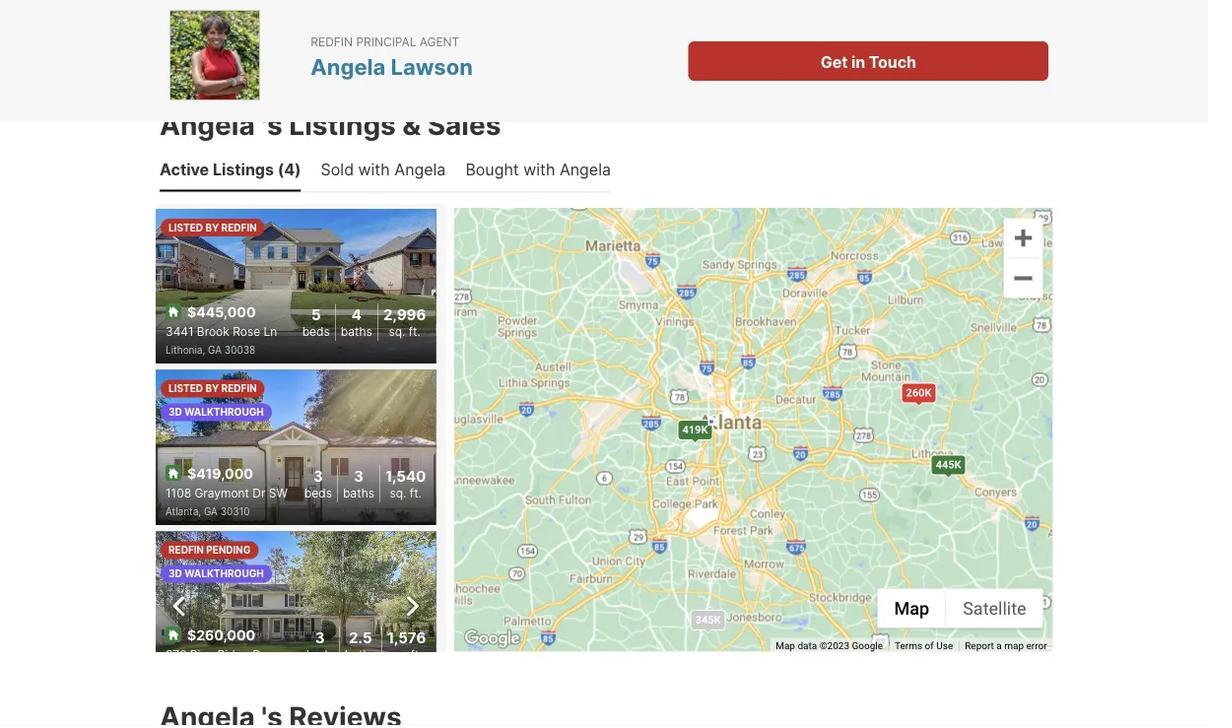 Task type: describe. For each thing, give the bounding box(es) containing it.
map region
[[235, 191, 1209, 695]]

1 photo of 3441 brook rose ln, lithonia, ga 30038 image from the left
[[156, 208, 436, 363]]

2 photo of 3441 brook rose ln, lithonia, ga 30038 image from the left
[[436, 208, 716, 363]]

active
[[160, 160, 209, 179]]

deal
[[890, 62, 926, 80]]

lawson
[[391, 53, 473, 80]]

419k
[[683, 424, 708, 436]]

$760k
[[850, 24, 944, 59]]

error
[[1027, 640, 1048, 652]]

data
[[798, 640, 818, 652]]

use
[[937, 640, 954, 652]]

with for sold
[[358, 160, 390, 179]]

1 photo of 1108 graymont dr sw, atlanta, ga 30310 image from the left
[[156, 370, 436, 525]]

in
[[852, 52, 866, 71]]

menu bar containing map
[[878, 589, 1044, 628]]

google
[[852, 640, 883, 652]]

angela  lawson link
[[311, 53, 473, 80]]

1 listed from the top
[[169, 221, 203, 233]]

445k
[[937, 459, 962, 471]]

&
[[403, 108, 421, 141]]

principal
[[356, 34, 416, 49]]

pending
[[206, 544, 251, 556]]

345k
[[696, 614, 721, 626]]

1 photo of 976 pine ridge dr, stone mountain, ga 30087 image from the left
[[156, 531, 436, 687]]

map button
[[878, 589, 947, 628]]

3d for redfin
[[169, 568, 182, 580]]

2 listed by redfin from the top
[[169, 383, 257, 394]]

redfin inside 20 total deals at redfin
[[358, 62, 408, 80]]

redfin pending
[[169, 544, 251, 556]]

satellite button
[[947, 589, 1044, 628]]

$760k highest deal price
[[824, 24, 971, 80]]

0 vertical spatial redfin
[[221, 221, 257, 233]]

sold
[[321, 160, 354, 179]]

bought with angela
[[466, 160, 611, 179]]

20
[[304, 24, 342, 59]]

map
[[1005, 640, 1024, 652]]

with for bought
[[524, 160, 556, 179]]

terms of use
[[895, 640, 954, 652]]

map data ©2023 google
[[776, 640, 883, 652]]

total
[[238, 62, 283, 80]]

map for map data ©2023 google
[[776, 640, 796, 652]]

3d walkthrough for by
[[169, 406, 264, 418]]

report a map error
[[965, 640, 1048, 652]]

a
[[997, 640, 1003, 652]]

report
[[965, 640, 995, 652]]



Task type: vqa. For each thing, say whether or not it's contained in the screenshot.
the bottom 3D
yes



Task type: locate. For each thing, give the bounding box(es) containing it.
0 vertical spatial 3d walkthrough
[[169, 406, 264, 418]]

0 vertical spatial listed
[[169, 221, 203, 233]]

2 vertical spatial redfin
[[169, 544, 204, 556]]

redfin down principal
[[358, 62, 408, 80]]

angela 's listings & sales
[[160, 108, 501, 141]]

2 3d walkthrough from the top
[[169, 568, 264, 580]]

get in touch
[[821, 52, 917, 71]]

1 horizontal spatial map
[[895, 598, 930, 619]]

1 3d walkthrough from the top
[[169, 406, 264, 418]]

2 by from the top
[[205, 383, 219, 394]]

0 vertical spatial 3d
[[169, 406, 182, 418]]

photo of 976 pine ridge dr, stone mountain, ga 30087 image
[[156, 531, 436, 687], [436, 531, 716, 687]]

2 listed from the top
[[169, 383, 203, 394]]

by
[[205, 221, 219, 233], [205, 383, 219, 394]]

at
[[336, 62, 354, 80]]

map inside popup button
[[895, 598, 930, 619]]

(4)
[[278, 160, 301, 179]]

agent
[[420, 34, 460, 49]]

walkthrough
[[185, 406, 264, 418], [185, 568, 264, 580]]

1 3d from the top
[[169, 406, 182, 418]]

listings
[[289, 108, 396, 141], [213, 160, 274, 179]]

1 horizontal spatial redfin
[[358, 62, 408, 80]]

menu bar
[[878, 589, 1044, 628]]

1 vertical spatial listings
[[213, 160, 274, 179]]

touch
[[869, 52, 917, 71]]

map up terms
[[895, 598, 930, 619]]

1 walkthrough from the top
[[185, 406, 264, 418]]

photo of 1108 graymont dr sw, atlanta, ga 30310 image
[[156, 370, 436, 525], [436, 370, 716, 525]]

0 horizontal spatial map
[[776, 640, 796, 652]]

0 vertical spatial map
[[895, 598, 930, 619]]

1 vertical spatial redfin
[[221, 383, 257, 394]]

2 with from the left
[[524, 160, 556, 179]]

highest
[[824, 62, 886, 80]]

3d walkthrough for pending
[[169, 568, 264, 580]]

260k
[[907, 387, 932, 399]]

with right sold
[[358, 160, 390, 179]]

map left data
[[776, 640, 796, 652]]

1 horizontal spatial with
[[524, 160, 556, 179]]

listings left (4)
[[213, 160, 274, 179]]

1 by from the top
[[205, 221, 219, 233]]

sales
[[428, 108, 501, 141]]

price
[[930, 62, 971, 80]]

1 with from the left
[[358, 160, 390, 179]]

angela  lawson, redfin principal agent image
[[170, 10, 260, 101]]

2 photo of 1108 graymont dr sw, atlanta, ga 30310 image from the left
[[436, 370, 716, 525]]

's
[[261, 108, 283, 141]]

redfin
[[311, 34, 353, 49], [358, 62, 408, 80]]

map for map
[[895, 598, 930, 619]]

with right bought
[[524, 160, 556, 179]]

angela inside redfin principal agent angela  lawson
[[311, 53, 386, 80]]

3d
[[169, 406, 182, 418], [169, 568, 182, 580]]

redfin principal agent angela  lawson
[[311, 34, 473, 80]]

get
[[821, 52, 848, 71]]

1 vertical spatial listed by redfin
[[169, 383, 257, 394]]

2 walkthrough from the top
[[185, 568, 264, 580]]

1 vertical spatial walkthrough
[[185, 568, 264, 580]]

redfin inside redfin principal agent angela  lawson
[[311, 34, 353, 49]]

sold with angela
[[321, 160, 446, 179]]

deals
[[287, 62, 332, 80]]

©2023
[[820, 640, 850, 652]]

map
[[895, 598, 930, 619], [776, 640, 796, 652]]

redfin up at
[[311, 34, 353, 49]]

0 horizontal spatial listings
[[213, 160, 274, 179]]

angela
[[311, 53, 386, 80], [160, 108, 255, 141], [395, 160, 446, 179], [560, 160, 611, 179]]

walkthrough for pending
[[185, 568, 264, 580]]

20 total deals at redfin
[[238, 24, 408, 80]]

0 vertical spatial listings
[[289, 108, 396, 141]]

walkthrough for by
[[185, 406, 264, 418]]

listed by redfin
[[169, 221, 257, 233], [169, 383, 257, 394]]

report a map error link
[[965, 640, 1048, 652]]

photo of 3441 brook rose ln, lithonia, ga 30038 image
[[156, 208, 436, 363], [436, 208, 716, 363]]

of
[[925, 640, 934, 652]]

listed
[[169, 221, 203, 233], [169, 383, 203, 394]]

get in touch button
[[689, 41, 1049, 81]]

1 vertical spatial by
[[205, 383, 219, 394]]

1 vertical spatial 3d walkthrough
[[169, 568, 264, 580]]

terms
[[895, 640, 923, 652]]

with
[[358, 160, 390, 179], [524, 160, 556, 179]]

redfin
[[221, 221, 257, 233], [221, 383, 257, 394], [169, 544, 204, 556]]

active listings (4)
[[160, 160, 301, 179]]

terms of use link
[[895, 640, 954, 652]]

1 listed by redfin from the top
[[169, 221, 257, 233]]

1 horizontal spatial listings
[[289, 108, 396, 141]]

3d walkthrough
[[169, 406, 264, 418], [169, 568, 264, 580]]

satellite
[[963, 598, 1027, 619]]

0 vertical spatial walkthrough
[[185, 406, 264, 418]]

1 vertical spatial map
[[776, 640, 796, 652]]

1 vertical spatial redfin
[[358, 62, 408, 80]]

google image
[[460, 626, 525, 652]]

1 vertical spatial listed
[[169, 383, 203, 394]]

3d for listed
[[169, 406, 182, 418]]

2 3d from the top
[[169, 568, 182, 580]]

bought
[[466, 160, 519, 179]]

0 horizontal spatial redfin
[[311, 34, 353, 49]]

0 vertical spatial redfin
[[311, 34, 353, 49]]

1 vertical spatial 3d
[[169, 568, 182, 580]]

2 photo of 976 pine ridge dr, stone mountain, ga 30087 image from the left
[[436, 531, 716, 687]]

0 vertical spatial by
[[205, 221, 219, 233]]

0 horizontal spatial with
[[358, 160, 390, 179]]

listings up sold
[[289, 108, 396, 141]]

0 vertical spatial listed by redfin
[[169, 221, 257, 233]]



